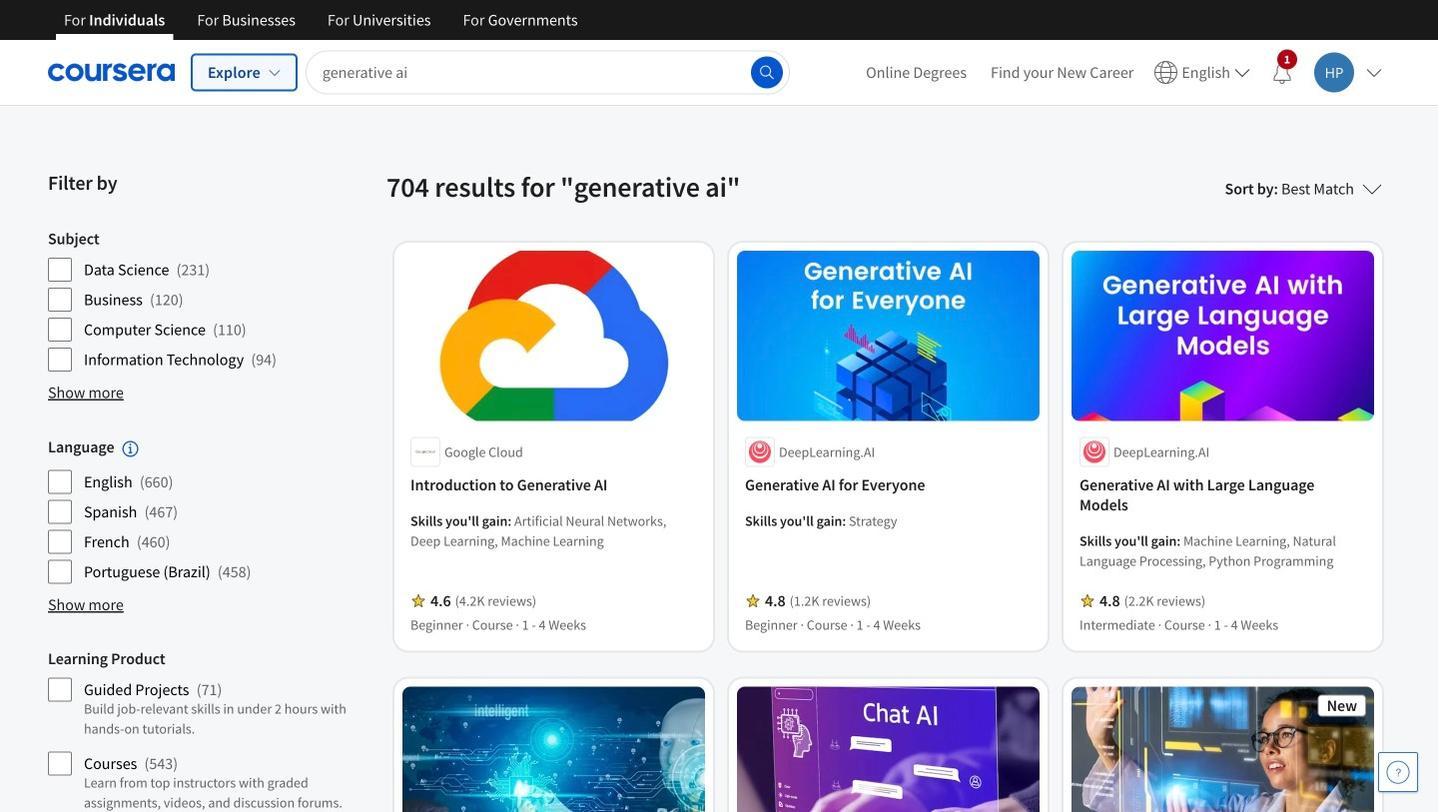 Task type: locate. For each thing, give the bounding box(es) containing it.
1 horizontal spatial (4.8 stars) element
[[1100, 591, 1121, 611]]

1 group from the top
[[48, 229, 375, 373]]

0 horizontal spatial (4.8 stars) element
[[765, 591, 786, 611]]

information about this filter group image
[[122, 441, 138, 457]]

What do you want to learn? text field
[[306, 50, 790, 94]]

None search field
[[306, 50, 790, 94]]

(4.8 stars) element
[[765, 591, 786, 611], [1100, 591, 1121, 611]]

1 vertical spatial group
[[48, 437, 375, 585]]

2 vertical spatial group
[[48, 649, 375, 812]]

0 vertical spatial group
[[48, 229, 375, 373]]

group
[[48, 229, 375, 373], [48, 437, 375, 585], [48, 649, 375, 812]]



Task type: vqa. For each thing, say whether or not it's contained in the screenshot.
Been at the bottom right of the page
no



Task type: describe. For each thing, give the bounding box(es) containing it.
help center image
[[1387, 760, 1411, 784]]

1 (4.8 stars) element from the left
[[765, 591, 786, 611]]

2 (4.8 stars) element from the left
[[1100, 591, 1121, 611]]

coursera image
[[48, 56, 175, 88]]

3 group from the top
[[48, 649, 375, 812]]

2 group from the top
[[48, 437, 375, 585]]

(4.6 stars) element
[[431, 591, 451, 611]]

banner navigation
[[48, 0, 594, 40]]



